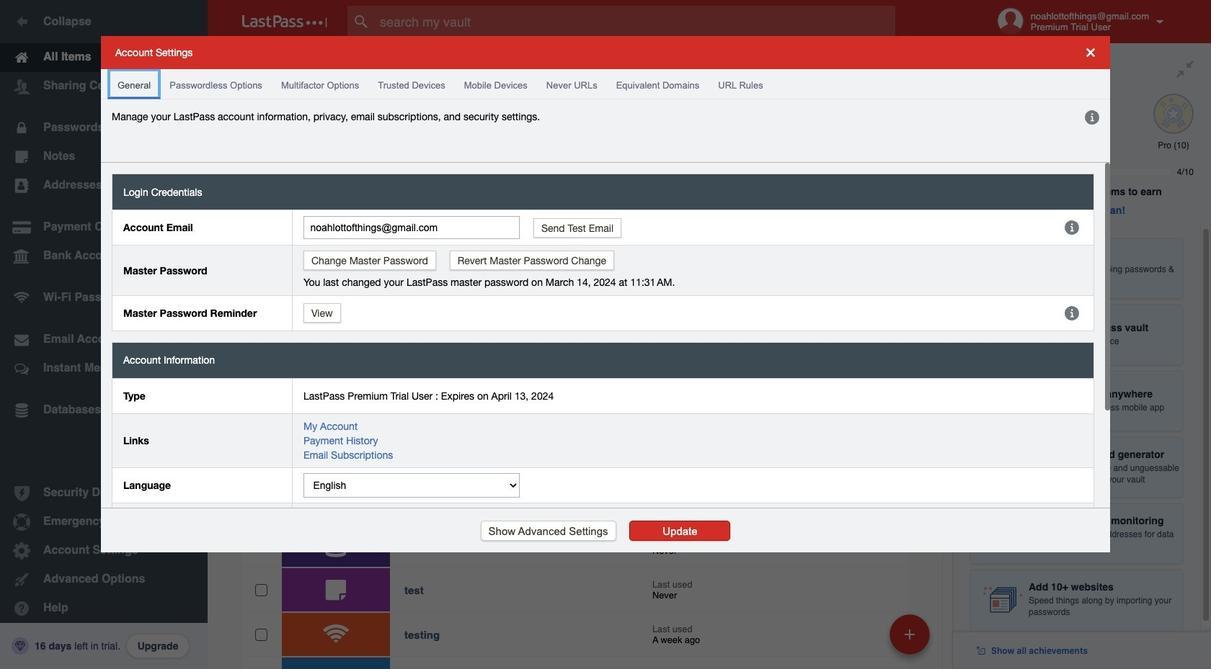 Task type: vqa. For each thing, say whether or not it's contained in the screenshot.
Clear Search "image"
no



Task type: locate. For each thing, give the bounding box(es) containing it.
Search search field
[[347, 6, 923, 37]]

new item navigation
[[885, 611, 939, 670]]

search my vault text field
[[347, 6, 923, 37]]

main navigation navigation
[[0, 0, 208, 670]]



Task type: describe. For each thing, give the bounding box(es) containing it.
lastpass image
[[242, 15, 327, 28]]

vault options navigation
[[208, 43, 953, 87]]

new item image
[[905, 630, 915, 640]]



